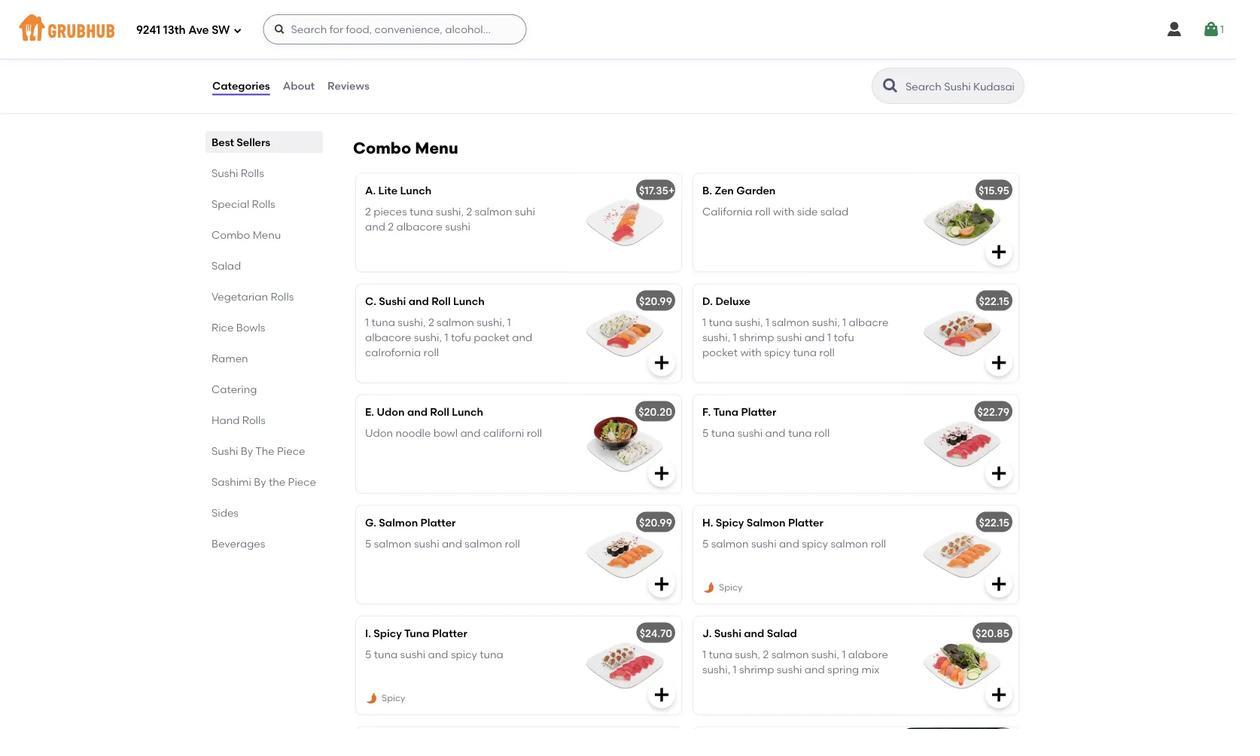 Task type: vqa. For each thing, say whether or not it's contained in the screenshot.
no search results image
no



Task type: locate. For each thing, give the bounding box(es) containing it.
zen
[[715, 184, 734, 196]]

5 for 5 salmon sushi and spicy salmon roll
[[703, 537, 709, 550]]

1 tuna sushi, 1 salmon sushi, 1 albacre sushi, 1 shrimp sushi and 1 tofu pocket with spicy tuna roll
[[703, 316, 889, 359]]

spicy down eel
[[743, 55, 769, 68]]

0 vertical spatial $20.99
[[640, 294, 673, 307]]

on down 'cucumber'
[[432, 71, 445, 83]]

$17.35
[[639, 184, 669, 196]]

sashimi by the piece tab
[[212, 474, 317, 490]]

salad up 1 tuna sush, 2 salmon sushi, 1 alabore sushi, 1 shrimp sushi and spring mix
[[767, 627, 797, 639]]

rolls up rice bowls tab
[[271, 290, 294, 303]]

1
[[1221, 23, 1225, 36], [365, 316, 369, 329], [508, 316, 511, 329], [703, 316, 707, 329], [766, 316, 770, 329], [843, 316, 847, 329], [445, 331, 449, 344], [733, 331, 737, 344], [828, 331, 832, 344], [703, 648, 707, 661], [842, 648, 846, 661], [733, 663, 737, 676]]

d. deluxe image
[[906, 284, 1019, 382]]

0 vertical spatial with
[[703, 71, 724, 83]]

svg image for california roll with side salad
[[991, 243, 1009, 261]]

sushi inside 1 tuna sushi, 1 salmon sushi, 1 albacre sushi, 1 shrimp sushi and 1 tofu pocket with spicy tuna roll
[[777, 331, 803, 344]]

e.
[[365, 405, 374, 418]]

pocket
[[703, 346, 738, 359]]

spicy right pocket
[[765, 346, 791, 359]]

shrimp down sush,
[[740, 663, 775, 676]]

piece for sashimi by the piece
[[288, 475, 316, 488]]

1 shrimp from the top
[[740, 331, 775, 344]]

main navigation navigation
[[0, 0, 1237, 59]]

albacore up calrofornia
[[365, 331, 412, 344]]

tofu inside 1 tuna sushi, 2 salmon sushi, 1 albacore sushi, 1 tofu packet and calrofornia roll
[[451, 331, 472, 344]]

2 $22.15 from the top
[[980, 516, 1010, 529]]

tuna, inside broiled eel on top of tempura shrimp, spicy tuna, and avocado roll with unagi and sriracha sauce.
[[772, 55, 798, 68]]

0 horizontal spatial salad
[[212, 259, 241, 272]]

0 vertical spatial on
[[758, 40, 771, 53]]

roll for udon
[[430, 405, 450, 418]]

rolls down sellers
[[241, 166, 264, 179]]

svg image for 5 salmon sushi and salmon roll
[[653, 575, 671, 593]]

2 salmon from the left
[[747, 516, 786, 529]]

by left the
[[254, 475, 266, 488]]

sushi down best
[[212, 166, 238, 179]]

piece
[[277, 444, 305, 457], [288, 475, 316, 488]]

tuna, down top
[[772, 55, 798, 68]]

tofu down albacre
[[834, 331, 855, 344]]

0 horizontal spatial combo
[[212, 228, 250, 241]]

shrimp inside 1 tuna sush, 2 salmon sushi, 1 alabore sushi, 1 shrimp sushi and spring mix
[[740, 663, 775, 676]]

vegetarian rolls
[[212, 290, 294, 303]]

1 tuna sushi, 2 salmon sushi, 1 albacore sushi, 1 tofu packet and calrofornia roll
[[365, 316, 533, 359]]

0 vertical spatial piece
[[277, 444, 305, 457]]

cucumber
[[408, 55, 461, 68]]

1 vertical spatial shrimp
[[740, 663, 775, 676]]

menu
[[415, 138, 459, 157], [253, 228, 281, 241]]

2 tofu from the left
[[834, 331, 855, 344]]

g.
[[365, 516, 377, 529]]

salad inside tab
[[212, 259, 241, 272]]

svg image inside 1 button
[[1203, 20, 1221, 38]]

deluxe
[[716, 294, 751, 307]]

0 vertical spatial combo menu
[[353, 138, 459, 157]]

beverages tab
[[212, 536, 317, 551]]

menu up salad tab on the left of page
[[253, 228, 281, 241]]

platter up "5 salmon sushi and salmon roll" at left bottom
[[421, 516, 456, 529]]

b. zen garden
[[703, 184, 776, 196]]

lunch up udon noodle bowl and californi roll
[[452, 405, 484, 418]]

combo down special
[[212, 228, 250, 241]]

0 horizontal spatial tofu
[[451, 331, 472, 344]]

lunch for c. sushi and roll lunch
[[453, 294, 485, 307]]

tuna for tuna
[[404, 627, 430, 639]]

by for the
[[254, 475, 266, 488]]

combo up lite
[[353, 138, 411, 157]]

2 shrimp from the top
[[740, 663, 775, 676]]

1 horizontal spatial salad
[[767, 627, 797, 639]]

menu inside tab
[[253, 228, 281, 241]]

0 vertical spatial tuna
[[422, 19, 447, 32]]

house
[[365, 19, 398, 32]]

$22.15
[[980, 294, 1010, 307], [980, 516, 1010, 529]]

special rolls
[[212, 197, 275, 210]]

rolls inside special rolls tab
[[252, 197, 275, 210]]

mix.
[[518, 55, 539, 68]]

by inside tab
[[241, 444, 253, 457]]

spicy right h.
[[716, 516, 744, 529]]

combo menu tab
[[212, 227, 317, 243]]

2 vertical spatial roll
[[430, 405, 450, 418]]

0 vertical spatial combo
[[353, 138, 411, 157]]

best sellers tab
[[212, 134, 317, 150]]

spicy right spicy image
[[382, 692, 406, 703]]

5 down h.
[[703, 537, 709, 550]]

$22.15 for 5 salmon sushi and salmon roll
[[980, 516, 1010, 529]]

the
[[256, 444, 275, 457]]

spicy
[[716, 516, 744, 529], [719, 582, 743, 593], [374, 627, 402, 639], [382, 692, 406, 703]]

1 $22.15 from the top
[[980, 294, 1010, 307]]

spicy right spicy icon
[[719, 582, 743, 593]]

1 horizontal spatial california
[[703, 205, 753, 218]]

i. spicy tuna platter image
[[569, 616, 682, 714]]

0 vertical spatial albacore
[[397, 220, 443, 233]]

5 down i. at the bottom left of page
[[365, 648, 372, 661]]

0 horizontal spatial combo menu
[[212, 228, 281, 241]]

salad up vegetarian
[[212, 259, 241, 272]]

1 horizontal spatial tuna,
[[772, 55, 798, 68]]

california down zen
[[703, 205, 753, 218]]

sashimi by the piece
[[212, 475, 316, 488]]

sauce
[[399, 71, 430, 83]]

albacore
[[397, 220, 443, 233], [365, 331, 412, 344]]

1 vertical spatial $22.15
[[980, 516, 1010, 529]]

spicy inside broiled eel on top of tempura shrimp, spicy tuna, and avocado roll with unagi and sriracha sauce.
[[743, 55, 769, 68]]

salmon up 5 salmon sushi and spicy salmon roll in the right of the page
[[747, 516, 786, 529]]

with down shrimp,
[[703, 71, 724, 83]]

with right pocket
[[741, 346, 762, 359]]

hand
[[212, 414, 240, 426]]

0 horizontal spatial tuna,
[[526, 40, 553, 53]]

shrimp down deluxe
[[740, 331, 775, 344]]

2 vertical spatial tuna
[[404, 627, 430, 639]]

udon right e.
[[377, 405, 405, 418]]

tuna up around
[[422, 19, 447, 32]]

g. salmon platter
[[365, 516, 456, 529]]

sw
[[212, 23, 230, 37]]

the
[[269, 475, 286, 488]]

salad
[[212, 259, 241, 272], [767, 627, 797, 639]]

0 horizontal spatial menu
[[253, 228, 281, 241]]

california roll around avocado, tuna, tomato, cucumber and mayo mix. unagi sauce on top.
[[365, 40, 553, 83]]

1 vertical spatial combo
[[212, 228, 250, 241]]

1 vertical spatial on
[[432, 71, 445, 83]]

0 horizontal spatial salmon
[[379, 516, 418, 529]]

sushi
[[445, 220, 471, 233], [777, 331, 803, 344], [738, 426, 763, 439], [414, 537, 440, 550], [752, 537, 777, 550], [400, 648, 426, 661], [777, 663, 803, 676]]

piece for sushi by the piece
[[277, 444, 305, 457]]

menu up a. lite lunch
[[415, 138, 459, 157]]

13th
[[163, 23, 186, 37]]

1 vertical spatial roll
[[432, 294, 451, 307]]

svg image
[[1203, 20, 1221, 38], [991, 78, 1009, 96], [991, 243, 1009, 261], [653, 354, 671, 372], [991, 354, 1009, 372], [653, 464, 671, 482], [991, 464, 1009, 482], [653, 575, 671, 593]]

california up tomato,
[[365, 40, 416, 53]]

0 vertical spatial salad
[[212, 259, 241, 272]]

1 vertical spatial tuna,
[[772, 55, 798, 68]]

1 vertical spatial albacore
[[365, 331, 412, 344]]

tuna for tomato,
[[422, 19, 447, 32]]

by inside tab
[[254, 475, 266, 488]]

california inside california roll around avocado, tuna, tomato, cucumber and mayo mix. unagi sauce on top.
[[365, 40, 416, 53]]

0 horizontal spatial on
[[432, 71, 445, 83]]

eel
[[741, 40, 756, 53]]

on right eel
[[758, 40, 771, 53]]

$24.70
[[640, 627, 673, 639]]

0 horizontal spatial california
[[365, 40, 416, 53]]

broiled
[[703, 40, 738, 53]]

roll up bowl
[[430, 405, 450, 418]]

1 vertical spatial salad
[[767, 627, 797, 639]]

0 vertical spatial by
[[241, 444, 253, 457]]

unagi
[[727, 71, 756, 83]]

categories button
[[212, 59, 271, 113]]

sushi by the piece tab
[[212, 443, 317, 459]]

j. sushi and salad image
[[906, 616, 1019, 714]]

salmon
[[379, 516, 418, 529], [747, 516, 786, 529]]

5 down f. at bottom right
[[703, 426, 709, 439]]

salmon
[[475, 205, 513, 218], [437, 316, 474, 329], [772, 316, 810, 329], [374, 537, 412, 550], [465, 537, 502, 550], [712, 537, 749, 550], [831, 537, 869, 550], [772, 648, 809, 661]]

5 for 5 tuna sushi and tuna roll
[[703, 426, 709, 439]]

piece inside tab
[[288, 475, 316, 488]]

sushi
[[212, 166, 238, 179], [379, 294, 406, 307], [212, 444, 238, 457], [715, 627, 742, 639]]

1 vertical spatial with
[[774, 205, 795, 218]]

e. udon and roll lunch image
[[569, 395, 682, 493]]

udon down e.
[[365, 426, 393, 439]]

lunch right lite
[[400, 184, 432, 196]]

1 salmon from the left
[[379, 516, 418, 529]]

2 inside 1 tuna sush, 2 salmon sushi, 1 alabore sushi, 1 shrimp sushi and spring mix
[[763, 648, 769, 661]]

roll for sushi
[[432, 294, 451, 307]]

$20.99 for 5 salmon sushi and salmon roll
[[640, 516, 673, 529]]

piece right 'the'
[[277, 444, 305, 457]]

2 right sush,
[[763, 648, 769, 661]]

1 vertical spatial combo menu
[[212, 228, 281, 241]]

piece inside tab
[[277, 444, 305, 457]]

rolls inside vegetarian rolls tab
[[271, 290, 294, 303]]

combo
[[353, 138, 411, 157], [212, 228, 250, 241]]

2 down c. sushi and roll lunch
[[429, 316, 434, 329]]

by left 'the'
[[241, 444, 253, 457]]

tofu
[[451, 331, 472, 344], [834, 331, 855, 344]]

0 vertical spatial $22.15
[[980, 294, 1010, 307]]

1 $20.99 from the top
[[640, 294, 673, 307]]

tuna right f. at bottom right
[[714, 405, 739, 418]]

c.
[[365, 294, 377, 307]]

combo menu up a. lite lunch
[[353, 138, 459, 157]]

top.
[[448, 71, 468, 83]]

piece right the
[[288, 475, 316, 488]]

and inside 1 tuna sushi, 2 salmon sushi, 1 albacore sushi, 1 tofu packet and calrofornia roll
[[512, 331, 533, 344]]

spicy right i. at the bottom left of page
[[374, 627, 402, 639]]

with left the side
[[774, 205, 795, 218]]

0 vertical spatial shrimp
[[740, 331, 775, 344]]

combo menu
[[353, 138, 459, 157], [212, 228, 281, 241]]

1 inside button
[[1221, 23, 1225, 36]]

sushi,
[[436, 205, 464, 218], [398, 316, 426, 329], [477, 316, 505, 329], [735, 316, 763, 329], [812, 316, 840, 329], [414, 331, 442, 344], [703, 331, 731, 344], [812, 648, 840, 661], [703, 663, 731, 676]]

roll inside broiled eel on top of tempura shrimp, spicy tuna, and avocado roll with unagi and sriracha sauce.
[[872, 55, 887, 68]]

best sellers
[[212, 136, 271, 148]]

9241
[[136, 23, 161, 37]]

$20.99 left h.
[[640, 516, 673, 529]]

by
[[241, 444, 253, 457], [254, 475, 266, 488]]

lunch
[[400, 184, 432, 196], [453, 294, 485, 307], [452, 405, 484, 418]]

sushi down "hand"
[[212, 444, 238, 457]]

tomato,
[[365, 55, 406, 68]]

1 horizontal spatial menu
[[415, 138, 459, 157]]

around
[[436, 40, 473, 53]]

california roll with side salad
[[703, 205, 849, 218]]

2 $20.99 from the top
[[640, 516, 673, 529]]

salmon right the "g."
[[379, 516, 418, 529]]

tuna
[[410, 205, 433, 218], [372, 316, 395, 329], [709, 316, 733, 329], [793, 346, 817, 359], [712, 426, 735, 439], [789, 426, 812, 439], [374, 648, 398, 661], [480, 648, 504, 661], [709, 648, 733, 661]]

by for the
[[241, 444, 253, 457]]

sushi inside 2 pieces tuna sushi, 2 salmon suhi and 2 albacore sushi
[[445, 220, 471, 233]]

roll up 1 tuna sushi, 2 salmon sushi, 1 albacore sushi, 1 tofu packet and calrofornia roll
[[432, 294, 451, 307]]

0 vertical spatial tuna,
[[526, 40, 553, 53]]

rolls inside sushi rolls tab
[[241, 166, 264, 179]]

pieces
[[374, 205, 407, 218]]

albacore down the pieces
[[397, 220, 443, 233]]

california for zen
[[703, 205, 753, 218]]

roll
[[400, 19, 420, 32], [432, 294, 451, 307], [430, 405, 450, 418]]

l. salmon lover bento image
[[906, 727, 1019, 729]]

tofu left packet
[[451, 331, 472, 344]]

2 vertical spatial lunch
[[452, 405, 484, 418]]

1 horizontal spatial tofu
[[834, 331, 855, 344]]

2 down the pieces
[[388, 220, 394, 233]]

1 horizontal spatial on
[[758, 40, 771, 53]]

lunch up 1 tuna sushi, 2 salmon sushi, 1 albacore sushi, 1 tofu packet and calrofornia roll
[[453, 294, 485, 307]]

1 horizontal spatial by
[[254, 475, 266, 488]]

1 horizontal spatial combo menu
[[353, 138, 459, 157]]

1 vertical spatial $20.99
[[640, 516, 673, 529]]

garden
[[737, 184, 776, 196]]

california for roll
[[365, 40, 416, 53]]

5 down the "g."
[[365, 537, 372, 550]]

roll right house
[[400, 19, 420, 32]]

2
[[365, 205, 371, 218], [467, 205, 472, 218], [388, 220, 394, 233], [429, 316, 434, 329], [763, 648, 769, 661]]

1 vertical spatial california
[[703, 205, 753, 218]]

svg image for 1 tuna sushi, 2 salmon sushi, 1 albacore sushi, 1 tofu packet and calrofornia roll
[[653, 354, 671, 372]]

alabore
[[849, 648, 889, 661]]

combo inside tab
[[212, 228, 250, 241]]

$22.79
[[978, 405, 1010, 418]]

rolls right "hand"
[[242, 414, 266, 426]]

tuna, up mix.
[[526, 40, 553, 53]]

proceed to checkout
[[992, 325, 1101, 338]]

1 vertical spatial by
[[254, 475, 266, 488]]

tofu inside 1 tuna sushi, 1 salmon sushi, 1 albacre sushi, 1 shrimp sushi and 1 tofu pocket with spicy tuna roll
[[834, 331, 855, 344]]

0 vertical spatial california
[[365, 40, 416, 53]]

1 vertical spatial menu
[[253, 228, 281, 241]]

rolls for special rolls
[[252, 197, 275, 210]]

broiled eel on top of tempura shrimp, spicy tuna, and avocado roll with unagi and sriracha sauce.
[[703, 40, 887, 83]]

$20.99 left d.
[[640, 294, 673, 307]]

combo menu down "special rolls" on the left of the page
[[212, 228, 281, 241]]

spicy image
[[365, 692, 379, 705]]

$15.95
[[979, 184, 1010, 196]]

sushi right j.
[[715, 627, 742, 639]]

1 vertical spatial lunch
[[453, 294, 485, 307]]

k. 8 pieces lite lunch image
[[569, 727, 682, 729]]

svg image for 5 tuna sushi and tuna roll
[[991, 464, 1009, 482]]

tuna up 5 tuna sushi and spicy tuna
[[404, 627, 430, 639]]

0 vertical spatial lunch
[[400, 184, 432, 196]]

packet
[[474, 331, 510, 344]]

2 vertical spatial with
[[741, 346, 762, 359]]

0 horizontal spatial by
[[241, 444, 253, 457]]

1 horizontal spatial with
[[741, 346, 762, 359]]

0 vertical spatial menu
[[415, 138, 459, 157]]

spicy down h. spicy salmon platter
[[802, 537, 829, 550]]

hand rolls tab
[[212, 412, 317, 428]]

rolls up combo menu tab
[[252, 197, 275, 210]]

b. zen garden image
[[906, 174, 1019, 271]]

sriracha
[[781, 71, 823, 83]]

rolls inside hand rolls tab
[[242, 414, 266, 426]]

sushi rolls
[[212, 166, 264, 179]]

1 horizontal spatial salmon
[[747, 516, 786, 529]]

0 horizontal spatial with
[[703, 71, 724, 83]]

sushi inside tab
[[212, 166, 238, 179]]

shrimp inside 1 tuna sushi, 1 salmon sushi, 1 albacre sushi, 1 shrimp sushi and 1 tofu pocket with spicy tuna roll
[[740, 331, 775, 344]]

spicy image
[[703, 581, 716, 595]]

prince dragon image
[[906, 9, 1019, 106]]

1 vertical spatial piece
[[288, 475, 316, 488]]

Search Sushi Kudasai search field
[[905, 79, 1020, 93]]

special rolls tab
[[212, 196, 317, 212]]

avocado
[[823, 55, 869, 68]]

rolls for vegetarian rolls
[[271, 290, 294, 303]]

to
[[1038, 325, 1048, 338]]

j.
[[703, 627, 712, 639]]

2 horizontal spatial with
[[774, 205, 795, 218]]

roll inside 1 tuna sushi, 2 salmon sushi, 1 albacore sushi, 1 tofu packet and calrofornia roll
[[424, 346, 439, 359]]

tempura
[[807, 40, 851, 53]]

albacore inside 1 tuna sushi, 2 salmon sushi, 1 albacore sushi, 1 tofu packet and calrofornia roll
[[365, 331, 412, 344]]

svg image
[[1166, 20, 1184, 38], [274, 23, 286, 35], [233, 26, 242, 35], [991, 575, 1009, 593], [653, 686, 671, 704], [991, 686, 1009, 704]]

1 horizontal spatial combo
[[353, 138, 411, 157]]

1 tofu from the left
[[451, 331, 472, 344]]



Task type: describe. For each thing, give the bounding box(es) containing it.
avocado,
[[476, 40, 524, 53]]

rolls for hand rolls
[[242, 414, 266, 426]]

bowl
[[434, 426, 458, 439]]

2 left suhi
[[467, 205, 472, 218]]

f. tuna platter image
[[906, 395, 1019, 493]]

9241 13th ave sw
[[136, 23, 230, 37]]

sushi right c.
[[379, 294, 406, 307]]

about button
[[282, 59, 316, 113]]

sush,
[[735, 648, 761, 661]]

platter up 5 tuna sushi and spicy tuna
[[432, 627, 468, 639]]

with inside broiled eel on top of tempura shrimp, spicy tuna, and avocado roll with unagi and sriracha sauce.
[[703, 71, 724, 83]]

5 for 5 salmon sushi and salmon roll
[[365, 537, 372, 550]]

on inside broiled eel on top of tempura shrimp, spicy tuna, and avocado roll with unagi and sriracha sauce.
[[758, 40, 771, 53]]

catering
[[212, 383, 257, 395]]

c. sushi and roll lunch image
[[569, 284, 682, 382]]

of
[[794, 40, 804, 53]]

search icon image
[[882, 77, 900, 95]]

sashimi
[[212, 475, 252, 488]]

suhi
[[515, 205, 535, 218]]

tuna inside 1 tuna sush, 2 salmon sushi, 1 alabore sushi, 1 shrimp sushi and spring mix
[[709, 648, 733, 661]]

tuna inside 1 tuna sushi, 2 salmon sushi, 1 albacore sushi, 1 tofu packet and calrofornia roll
[[372, 316, 395, 329]]

broiled eel on top of tempura shrimp, spicy tuna, and avocado roll with unagi and sriracha sauce. button
[[694, 9, 1019, 106]]

$22.15 for 1 tuna sushi, 2 salmon sushi, 1 albacore sushi, 1 tofu packet and calrofornia roll
[[980, 294, 1010, 307]]

b.
[[703, 184, 713, 196]]

platter up 5 tuna sushi and tuna roll
[[742, 405, 777, 418]]

lite
[[379, 184, 398, 196]]

sellers
[[237, 136, 271, 148]]

shrimp for sush,
[[740, 663, 775, 676]]

salad tab
[[212, 258, 317, 273]]

a. lite lunch image
[[569, 174, 682, 271]]

noodle
[[396, 426, 431, 439]]

h. spicy salmon platter image
[[906, 506, 1019, 604]]

sides
[[212, 506, 239, 519]]

e. udon and roll lunch
[[365, 405, 484, 418]]

mix
[[862, 663, 880, 676]]

$17.35 +
[[639, 184, 675, 196]]

reviews button
[[327, 59, 370, 113]]

albacre
[[849, 316, 889, 329]]

sauce.
[[826, 71, 859, 83]]

1 vertical spatial udon
[[365, 426, 393, 439]]

lunch for e. udon and roll lunch
[[452, 405, 484, 418]]

proceed to checkout button
[[945, 318, 1147, 345]]

tuna inside 2 pieces tuna sushi, 2 salmon suhi and 2 albacore sushi
[[410, 205, 433, 218]]

with inside 1 tuna sushi, 1 salmon sushi, 1 albacre sushi, 1 shrimp sushi and 1 tofu pocket with spicy tuna roll
[[741, 346, 762, 359]]

special
[[212, 197, 250, 210]]

salmon inside 1 tuna sushi, 1 salmon sushi, 1 albacre sushi, 1 shrimp sushi and 1 tofu pocket with spicy tuna roll
[[772, 316, 810, 329]]

side
[[797, 205, 818, 218]]

5 for 5 tuna sushi and spicy tuna
[[365, 648, 372, 661]]

vegetarian rolls tab
[[212, 288, 317, 304]]

i.
[[365, 627, 371, 639]]

+
[[669, 184, 675, 196]]

svg image for 1 tuna sushi, 1 salmon sushi, 1 albacre sushi, 1 shrimp sushi and 1 tofu pocket with spicy tuna roll
[[991, 354, 1009, 372]]

about
[[283, 79, 315, 92]]

rice bowls tab
[[212, 319, 317, 335]]

bowls
[[236, 321, 265, 334]]

salad
[[821, 205, 849, 218]]

0 vertical spatial roll
[[400, 19, 420, 32]]

h.
[[703, 516, 714, 529]]

j. sushi and salad
[[703, 627, 797, 639]]

reviews
[[328, 79, 370, 92]]

sushi rolls tab
[[212, 165, 317, 181]]

1 vertical spatial tuna
[[714, 405, 739, 418]]

spicy down i. spicy tuna platter
[[451, 648, 477, 661]]

salmon inside 1 tuna sushi, 2 salmon sushi, 1 albacore sushi, 1 tofu packet and calrofornia roll
[[437, 316, 474, 329]]

house roll tuna image
[[569, 9, 682, 106]]

rice bowls
[[212, 321, 265, 334]]

sushi by the piece
[[212, 444, 305, 457]]

ave
[[188, 23, 209, 37]]

5 salmon sushi and spicy salmon roll
[[703, 537, 887, 550]]

a.
[[365, 184, 376, 196]]

Search for food, convenience, alcohol... search field
[[263, 14, 527, 44]]

house roll tuna
[[365, 19, 447, 32]]

salmon inside 2 pieces tuna sushi, 2 salmon suhi and 2 albacore sushi
[[475, 205, 513, 218]]

sides tab
[[212, 505, 317, 520]]

5 salmon sushi and salmon roll
[[365, 537, 520, 550]]

and inside 1 tuna sush, 2 salmon sushi, 1 alabore sushi, 1 shrimp sushi and spring mix
[[805, 663, 825, 676]]

californi
[[483, 426, 525, 439]]

best
[[212, 136, 234, 148]]

hand rolls
[[212, 414, 266, 426]]

salmon inside 1 tuna sush, 2 salmon sushi, 1 alabore sushi, 1 shrimp sushi and spring mix
[[772, 648, 809, 661]]

top
[[774, 40, 791, 53]]

5 tuna sushi and tuna roll
[[703, 426, 830, 439]]

ramen tab
[[212, 350, 317, 366]]

combo menu inside combo menu tab
[[212, 228, 281, 241]]

spicy inside 1 tuna sushi, 1 salmon sushi, 1 albacre sushi, 1 shrimp sushi and 1 tofu pocket with spicy tuna roll
[[765, 346, 791, 359]]

roll inside california roll around avocado, tuna, tomato, cucumber and mayo mix. unagi sauce on top.
[[418, 40, 434, 53]]

1 button
[[1203, 16, 1225, 43]]

2 inside 1 tuna sushi, 2 salmon sushi, 1 albacore sushi, 1 tofu packet and calrofornia roll
[[429, 316, 434, 329]]

mayo
[[487, 55, 516, 68]]

spring
[[828, 663, 860, 676]]

$20.99 for 1 tuna sushi, 2 salmon sushi, 1 albacore sushi, 1 tofu packet and calrofornia roll
[[640, 294, 673, 307]]

sushi, inside 2 pieces tuna sushi, 2 salmon suhi and 2 albacore sushi
[[436, 205, 464, 218]]

f.
[[703, 405, 711, 418]]

platter up 5 salmon sushi and spicy salmon roll in the right of the page
[[789, 516, 824, 529]]

$20.20
[[639, 405, 673, 418]]

$20.85
[[976, 627, 1010, 639]]

sushi inside 1 tuna sush, 2 salmon sushi, 1 alabore sushi, 1 shrimp sushi and spring mix
[[777, 663, 803, 676]]

proceed
[[992, 325, 1035, 338]]

roll inside 1 tuna sushi, 1 salmon sushi, 1 albacre sushi, 1 shrimp sushi and 1 tofu pocket with spicy tuna roll
[[820, 346, 835, 359]]

sushi inside tab
[[212, 444, 238, 457]]

shrimp for sushi,
[[740, 331, 775, 344]]

udon noodle bowl and californi roll
[[365, 426, 542, 439]]

rolls for sushi rolls
[[241, 166, 264, 179]]

a. lite lunch
[[365, 184, 432, 196]]

ramen
[[212, 352, 248, 365]]

and inside 1 tuna sushi, 1 salmon sushi, 1 albacre sushi, 1 shrimp sushi and 1 tofu pocket with spicy tuna roll
[[805, 331, 825, 344]]

categories
[[212, 79, 270, 92]]

catering tab
[[212, 381, 317, 397]]

5 tuna sushi and spicy tuna
[[365, 648, 504, 661]]

i. spicy tuna platter
[[365, 627, 468, 639]]

on inside california roll around avocado, tuna, tomato, cucumber and mayo mix. unagi sauce on top.
[[432, 71, 445, 83]]

and inside 2 pieces tuna sushi, 2 salmon suhi and 2 albacore sushi
[[365, 220, 386, 233]]

calrofornia
[[365, 346, 421, 359]]

beverages
[[212, 537, 265, 550]]

2 pieces tuna sushi, 2 salmon suhi and 2 albacore sushi
[[365, 205, 535, 233]]

1 tuna sush, 2 salmon sushi, 1 alabore sushi, 1 shrimp sushi and spring mix
[[703, 648, 889, 676]]

svg image for udon noodle bowl and californi roll
[[653, 464, 671, 482]]

0 vertical spatial udon
[[377, 405, 405, 418]]

and inside california roll around avocado, tuna, tomato, cucumber and mayo mix. unagi sauce on top.
[[464, 55, 484, 68]]

albacore inside 2 pieces tuna sushi, 2 salmon suhi and 2 albacore sushi
[[397, 220, 443, 233]]

checkout
[[1051, 325, 1101, 338]]

tuna, inside california roll around avocado, tuna, tomato, cucumber and mayo mix. unagi sauce on top.
[[526, 40, 553, 53]]

d.
[[703, 294, 713, 307]]

c. sushi and roll lunch
[[365, 294, 485, 307]]

f. tuna platter
[[703, 405, 777, 418]]

h. spicy salmon platter
[[703, 516, 824, 529]]

rice
[[212, 321, 234, 334]]

g. salmon platter image
[[569, 506, 682, 604]]

2 down a.
[[365, 205, 371, 218]]

d. deluxe
[[703, 294, 751, 307]]



